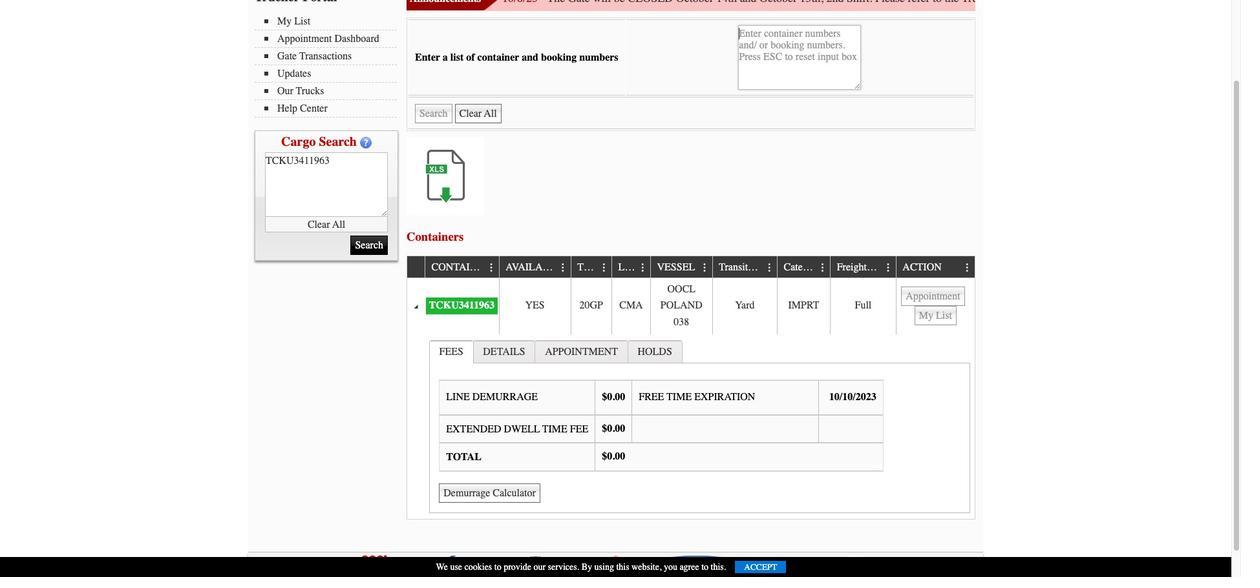 Task type: describe. For each thing, give the bounding box(es) containing it.
clear
[[308, 219, 330, 230]]

container link
[[432, 257, 497, 278]]

updates link
[[264, 68, 397, 80]]

help
[[277, 103, 297, 114]]

help center link
[[264, 103, 397, 114]]

our trucks link
[[264, 85, 397, 97]]

agree
[[680, 562, 699, 573]]

edit column settings image for vessel
[[700, 263, 710, 273]]

holds
[[638, 347, 672, 358]]

vessel
[[657, 262, 695, 274]]

services.
[[548, 562, 579, 573]]

20gp
[[579, 300, 603, 312]]

and
[[522, 52, 538, 63]]

clear all
[[308, 219, 345, 230]]

containers
[[407, 230, 464, 244]]

accept button
[[735, 562, 786, 574]]

fee
[[570, 424, 588, 435]]

all
[[332, 219, 345, 230]]

list
[[450, 52, 464, 63]]

free time expiration
[[639, 392, 755, 403]]

edit column settings image for freightkind
[[883, 263, 894, 273]]

action link
[[903, 257, 948, 278]]

row containing oocl poland 038
[[407, 278, 975, 335]]

action column header
[[896, 257, 975, 278]]

clear all button
[[265, 217, 388, 233]]

category column header
[[777, 257, 830, 278]]

edit column settings image for transitstate
[[764, 263, 775, 273]]

edit column settings image for container
[[486, 263, 497, 273]]

20gp cell
[[570, 278, 611, 335]]

appointment
[[545, 347, 618, 358]]

line for line
[[618, 262, 642, 274]]

expiration
[[694, 392, 755, 403]]

dwell
[[504, 424, 540, 435]]

holds tab
[[627, 341, 682, 364]]

using
[[594, 562, 614, 573]]

our
[[534, 562, 546, 573]]

tree grid containing container
[[407, 257, 975, 520]]

edit column settings image for type
[[599, 263, 609, 273]]

extended
[[446, 424, 501, 435]]

freightkind
[[837, 262, 887, 274]]

type link
[[577, 257, 609, 278]]

edit column settings image for action
[[962, 263, 973, 273]]

edit column settings image for category
[[818, 263, 828, 273]]

container column header
[[425, 257, 499, 278]]

type column header
[[570, 257, 611, 278]]

accept
[[744, 563, 777, 573]]

our
[[277, 85, 293, 97]]

038
[[674, 317, 689, 328]]

0 horizontal spatial time
[[542, 424, 567, 435]]

transitstate link
[[719, 257, 775, 278]]

appointment tab
[[535, 341, 628, 364]]

freightkind link
[[837, 257, 894, 278]]

yes cell
[[499, 278, 570, 335]]

of
[[466, 52, 475, 63]]

cookies
[[464, 562, 492, 573]]

vessel link
[[657, 257, 701, 278]]

Enter container numbers and/ or booking numbers.  text field
[[265, 153, 388, 217]]

my list link
[[264, 16, 397, 27]]

full cell
[[830, 278, 896, 335]]

imprt
[[788, 300, 819, 312]]

a
[[443, 52, 448, 63]]

details
[[483, 347, 525, 358]]

oocl
[[667, 284, 696, 295]]

total
[[446, 452, 481, 464]]

0 vertical spatial time
[[667, 392, 692, 403]]

website,
[[632, 562, 661, 573]]

poland
[[660, 300, 702, 312]]

yes
[[525, 300, 545, 312]]

fees tab
[[429, 341, 474, 364]]

transactions
[[299, 50, 352, 62]]

$0.00 for demurrage
[[602, 392, 625, 403]]

we use cookies to provide our services. by using this website, you agree to this.
[[436, 562, 726, 573]]

line link
[[618, 257, 648, 278]]

line for line demurrage
[[446, 392, 470, 403]]



Task type: locate. For each thing, give the bounding box(es) containing it.
2 to from the left
[[701, 562, 708, 573]]

booking
[[541, 52, 577, 63]]

3 $0.00 from the top
[[602, 451, 625, 463]]

row containing container
[[407, 257, 975, 278]]

edit column settings image inside action column header
[[962, 263, 973, 273]]

edit column settings image inside container column header
[[486, 263, 497, 273]]

edit column settings image inside type column header
[[599, 263, 609, 273]]

2 row from the top
[[407, 278, 975, 335]]

this.
[[711, 562, 726, 573]]

line inside column header
[[618, 262, 642, 274]]

available column header
[[499, 257, 570, 278]]

1 edit column settings image from the left
[[700, 263, 710, 273]]

edit column settings image left vessel
[[638, 263, 648, 273]]

imprt cell
[[777, 278, 830, 335]]

appointment
[[277, 33, 332, 45]]

1 horizontal spatial edit column settings image
[[818, 263, 828, 273]]

1 $0.00 from the top
[[602, 392, 625, 403]]

full
[[855, 300, 872, 312]]

trucks
[[296, 85, 324, 97]]

fees
[[439, 347, 463, 358]]

1 vertical spatial line
[[446, 392, 470, 403]]

1 vertical spatial $0.00
[[602, 423, 625, 435]]

center
[[300, 103, 328, 114]]

None button
[[455, 104, 501, 123], [901, 287, 965, 307], [914, 307, 957, 326], [439, 484, 540, 503], [455, 104, 501, 123], [901, 287, 965, 307], [914, 307, 957, 326], [439, 484, 540, 503]]

category link
[[784, 257, 828, 278]]

by
[[582, 562, 592, 573]]

enter
[[415, 52, 440, 63]]

7 edit column settings image from the left
[[962, 263, 973, 273]]

type
[[577, 262, 603, 274]]

tab list
[[426, 338, 973, 517]]

freightkind column header
[[830, 257, 896, 278]]

transitstate
[[719, 262, 769, 274]]

line right type link
[[618, 262, 642, 274]]

gate transactions link
[[264, 50, 397, 62]]

edit column settings image inside category column header
[[818, 263, 828, 273]]

10/10/2023
[[829, 392, 876, 403]]

edit column settings image for line
[[638, 263, 648, 273]]

0 horizontal spatial line
[[446, 392, 470, 403]]

vessel column header
[[650, 257, 712, 278]]

updates
[[277, 68, 311, 80]]

cma
[[619, 300, 643, 312]]

container
[[477, 52, 519, 63]]

time left the fee
[[542, 424, 567, 435]]

you
[[664, 562, 677, 573]]

details tab
[[473, 341, 535, 364]]

demurrage
[[472, 392, 538, 403]]

edit column settings image left available
[[486, 263, 497, 273]]

oocl poland 038 cell
[[650, 278, 712, 335]]

5 edit column settings image from the left
[[764, 263, 775, 273]]

1 edit column settings image from the left
[[486, 263, 497, 273]]

2 vertical spatial $0.00
[[602, 451, 625, 463]]

row
[[407, 257, 975, 278], [407, 278, 975, 335]]

edit column settings image for available
[[558, 263, 568, 273]]

tcku3411963
[[429, 300, 494, 312]]

edit column settings image inside freightkind column header
[[883, 263, 894, 273]]

we
[[436, 562, 448, 573]]

transitstate column header
[[712, 257, 777, 278]]

time
[[667, 392, 692, 403], [542, 424, 567, 435]]

container
[[432, 262, 490, 274]]

line up the extended
[[446, 392, 470, 403]]

use
[[450, 562, 462, 573]]

extended dwell time fee
[[446, 424, 588, 435]]

1 vertical spatial time
[[542, 424, 567, 435]]

1 horizontal spatial time
[[667, 392, 692, 403]]

list
[[294, 16, 310, 27]]

line inside tab list
[[446, 392, 470, 403]]

edit column settings image right vessel
[[700, 263, 710, 273]]

None submit
[[415, 104, 452, 123], [351, 236, 388, 255], [415, 104, 452, 123], [351, 236, 388, 255]]

edit column settings image left type
[[558, 263, 568, 273]]

edit column settings image inside 'vessel' column header
[[700, 263, 710, 273]]

to right cookies
[[494, 562, 501, 573]]

time right free
[[667, 392, 692, 403]]

edit column settings image inside the available column header
[[558, 263, 568, 273]]

edit column settings image
[[486, 263, 497, 273], [558, 263, 568, 273], [599, 263, 609, 273], [638, 263, 648, 273], [764, 263, 775, 273], [883, 263, 894, 273], [962, 263, 973, 273]]

enter a list of container and booking numbers
[[415, 52, 618, 63]]

line demurrage
[[446, 392, 538, 403]]

edit column settings image right action link
[[962, 263, 973, 273]]

tree grid
[[407, 257, 975, 520]]

this
[[616, 562, 629, 573]]

2 edit column settings image from the left
[[558, 263, 568, 273]]

edit column settings image
[[700, 263, 710, 273], [818, 263, 828, 273]]

0 vertical spatial $0.00
[[602, 392, 625, 403]]

yard cell
[[712, 278, 777, 335]]

free
[[639, 392, 664, 403]]

available link
[[506, 257, 568, 278]]

row group containing oocl poland 038
[[407, 278, 975, 520]]

tab list containing fees
[[426, 338, 973, 517]]

cma cell
[[611, 278, 650, 335]]

my list appointment dashboard gate transactions updates our trucks help center
[[277, 16, 379, 114]]

line
[[618, 262, 642, 274], [446, 392, 470, 403]]

gate
[[277, 50, 297, 62]]

dashboard
[[334, 33, 379, 45]]

available
[[506, 262, 562, 274]]

edit column settings image inside transitstate column header
[[764, 263, 775, 273]]

1 row from the top
[[407, 257, 975, 278]]

tcku3411963 cell
[[425, 278, 499, 335]]

0 horizontal spatial edit column settings image
[[700, 263, 710, 273]]

tab list inside row group
[[426, 338, 973, 517]]

4 edit column settings image from the left
[[638, 263, 648, 273]]

1 to from the left
[[494, 562, 501, 573]]

Enter container numbers and/ or booking numbers. Press ESC to reset input box text field
[[738, 25, 861, 90]]

$0.00
[[602, 392, 625, 403], [602, 423, 625, 435], [602, 451, 625, 463]]

to left this.
[[701, 562, 708, 573]]

$0.00 for dwell
[[602, 423, 625, 435]]

yard
[[735, 300, 755, 312]]

0 vertical spatial line
[[618, 262, 642, 274]]

2 edit column settings image from the left
[[818, 263, 828, 273]]

0 horizontal spatial to
[[494, 562, 501, 573]]

2 $0.00 from the top
[[602, 423, 625, 435]]

appointment dashboard link
[[264, 33, 397, 45]]

cargo search
[[281, 134, 357, 149]]

to
[[494, 562, 501, 573], [701, 562, 708, 573]]

1 horizontal spatial line
[[618, 262, 642, 274]]

oocl poland 038
[[660, 284, 702, 328]]

numbers
[[579, 52, 618, 63]]

menu bar containing my list
[[255, 14, 403, 118]]

search
[[319, 134, 357, 149]]

menu bar
[[255, 14, 403, 118]]

provide
[[504, 562, 531, 573]]

my
[[277, 16, 292, 27]]

action
[[903, 262, 942, 274]]

edit column settings image left "line" column header at the top
[[599, 263, 609, 273]]

3 edit column settings image from the left
[[599, 263, 609, 273]]

line column header
[[611, 257, 650, 278]]

cargo
[[281, 134, 316, 149]]

edit column settings image left category
[[764, 263, 775, 273]]

edit column settings image left action
[[883, 263, 894, 273]]

cell
[[896, 278, 975, 335]]

edit column settings image inside "line" column header
[[638, 263, 648, 273]]

edit column settings image left freightkind
[[818, 263, 828, 273]]

1 horizontal spatial to
[[701, 562, 708, 573]]

row group
[[407, 278, 975, 520]]

category
[[784, 262, 822, 274]]

6 edit column settings image from the left
[[883, 263, 894, 273]]



Task type: vqa. For each thing, say whether or not it's contained in the screenshot.
Edit Column Settings image related to CONTAINER
yes



